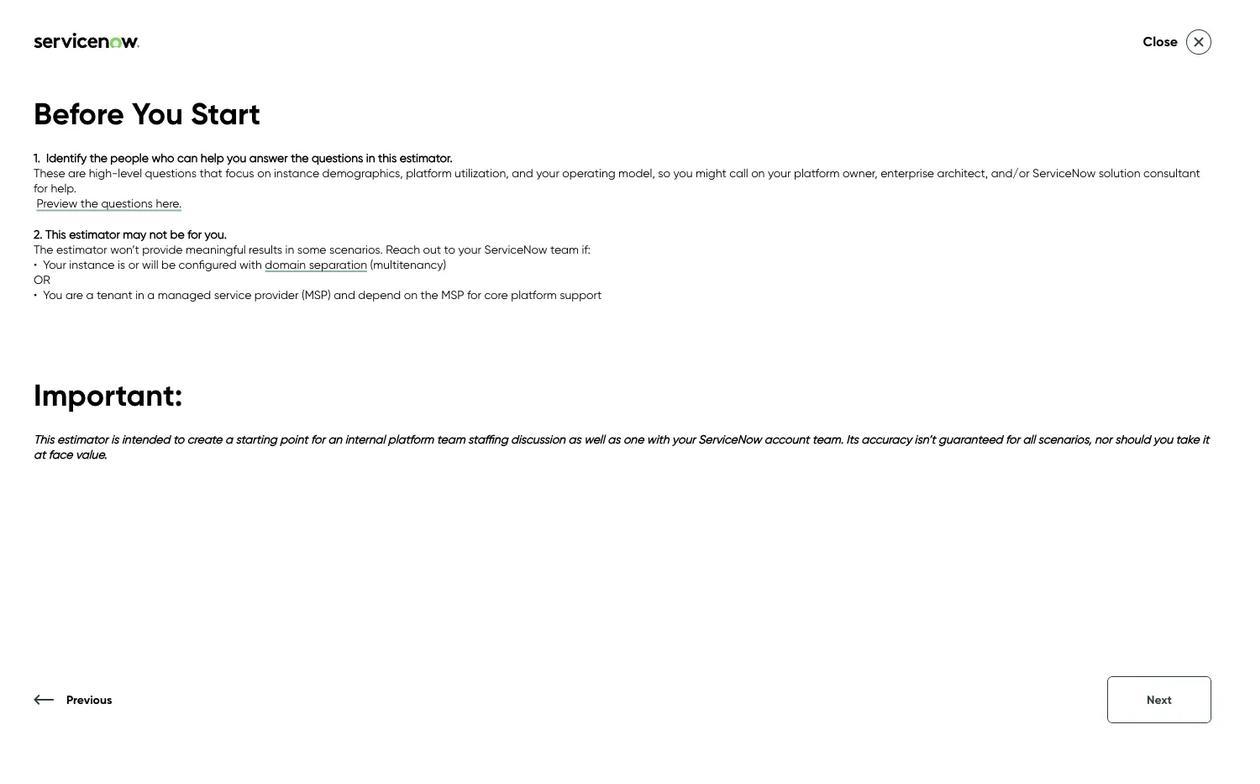 Task type: vqa. For each thing, say whether or not it's contained in the screenshot.
leftmost menu
no



Task type: describe. For each thing, give the bounding box(es) containing it.
you.
[[205, 227, 227, 241]]

the
[[34, 242, 53, 256]]

a inside this estimator is intended to create a starting point for an internal platform team staffing discussion as well as one with your servicenow account team. its accuracy isn't guaranteed for all scenarios, nor should you take it at face value.
[[225, 432, 233, 447]]

nor
[[1095, 432, 1113, 447]]

focus
[[225, 166, 254, 180]]

1 vertical spatial questions
[[145, 166, 197, 180]]

2.
[[34, 227, 43, 241]]

its
[[847, 432, 859, 447]]

solution
[[1099, 166, 1141, 180]]

value.
[[76, 448, 107, 462]]

in inside 1.  identify the people who can help you answer the questions in this estimator. these are high-level questions that focus on instance demographics, platform utilization, and your operating model, so you might call on your platform owner, enterprise architect, and/or servicenow solution consultant for help. preview the questions here.
[[366, 150, 375, 165]]

take
[[1176, 432, 1200, 447]]

0 horizontal spatial you
[[227, 150, 246, 165]]

consultant
[[1144, 166, 1201, 180]]

for inside 1.  identify the people who can help you answer the questions in this estimator. these are high-level questions that focus on instance demographics, platform utilization, and your operating model, so you might call on your platform owner, enterprise architect, and/or servicenow solution consultant for help. preview the questions here.
[[34, 181, 48, 195]]

platform left owner,
[[794, 166, 840, 180]]

help
[[201, 150, 224, 165]]

this estimator is intended to create a starting point for an internal platform team staffing discussion as well as one with your servicenow account team. its accuracy isn't guaranteed for all scenarios, nor should you take it at face value.
[[34, 432, 1210, 462]]

next
[[1147, 693, 1172, 707]]

to inside 2. this estimator may not be for you. the estimator won't provide meaningful results in some scenarios. reach out to your servicenow team if: •  your instance is or will be configured with domain separation (multitenancy) or •  you are a tenant in a managed service provider (msp) and depend on the msp for core platform support
[[444, 242, 455, 256]]

preview
[[37, 196, 77, 210]]

scenarios,
[[1038, 432, 1092, 447]]

some
[[297, 242, 327, 256]]

servicenow inside 2. this estimator may not be for you. the estimator won't provide meaningful results in some scenarios. reach out to your servicenow team if: •  your instance is or will be configured with domain separation (multitenancy) or •  you are a tenant in a managed service provider (msp) and depend on the msp for core platform support
[[485, 242, 548, 256]]

face
[[48, 448, 73, 462]]

results
[[249, 242, 283, 256]]

important:
[[34, 377, 183, 414]]

team
[[1140, 184, 1241, 234]]

(msp)
[[302, 288, 331, 302]]

for left all
[[1006, 432, 1020, 447]]

call
[[730, 166, 749, 180]]

0 horizontal spatial on
[[257, 166, 271, 180]]

platform down estimator. in the left of the page
[[406, 166, 452, 180]]

configured
[[179, 257, 237, 272]]

start
[[191, 95, 261, 132]]

1 horizontal spatial you
[[674, 166, 693, 180]]

tenant
[[97, 288, 133, 302]]

estimator
[[742, 237, 919, 287]]

support
[[560, 288, 602, 302]]

before
[[34, 95, 124, 132]]

out
[[423, 242, 441, 256]]

discussion
[[511, 432, 566, 447]]

servicenow platform team estimator
[[742, 184, 1241, 287]]

before you start
[[34, 95, 261, 132]]

this
[[378, 150, 397, 165]]

point
[[280, 432, 308, 447]]

demographics,
[[322, 166, 403, 180]]

platform
[[971, 184, 1129, 234]]

0 vertical spatial questions
[[312, 150, 363, 165]]

next link
[[1108, 677, 1212, 724]]

internal
[[345, 432, 385, 447]]

your inside 2. this estimator may not be for you. the estimator won't provide meaningful results in some scenarios. reach out to your servicenow team if: •  your instance is or will be configured with domain separation (multitenancy) or •  you are a tenant in a managed service provider (msp) and depend on the msp for core platform support
[[458, 242, 482, 256]]

intended
[[122, 432, 170, 447]]

should
[[1115, 432, 1151, 447]]

if:
[[582, 242, 591, 256]]

core
[[484, 288, 508, 302]]

(multitenancy)
[[370, 257, 446, 272]]

team.
[[813, 432, 844, 447]]

1 as from the left
[[569, 432, 581, 447]]

1.  identify
[[34, 150, 87, 165]]

close
[[1144, 33, 1178, 50]]

2. this estimator may not be for you. the estimator won't provide meaningful results in some scenarios. reach out to your servicenow team if: •  your instance is or will be configured with domain separation (multitenancy) or •  you are a tenant in a managed service provider (msp) and depend on the msp for core platform support
[[34, 227, 602, 302]]

your inside this estimator is intended to create a starting point for an internal platform team staffing discussion as well as one with your servicenow account team. its accuracy isn't guaranteed for all scenarios, nor should you take it at face value.
[[672, 432, 696, 447]]

the right the answer
[[291, 150, 309, 165]]

instance inside 2. this estimator may not be for you. the estimator won't provide meaningful results in some scenarios. reach out to your servicenow team if: •  your instance is or will be configured with domain separation (multitenancy) or •  you are a tenant in a managed service provider (msp) and depend on the msp for core platform support
[[69, 257, 115, 272]]

level
[[118, 166, 142, 180]]

depend
[[358, 288, 401, 302]]

staffing
[[468, 432, 508, 447]]

high-
[[89, 166, 118, 180]]

and inside 1.  identify the people who can help you answer the questions in this estimator. these are high-level questions that focus on instance demographics, platform utilization, and your operating model, so you might call on your platform owner, enterprise architect, and/or servicenow solution consultant for help. preview the questions here.
[[512, 166, 534, 180]]

preview the questions here. link
[[37, 196, 182, 211]]

for left an
[[311, 432, 325, 447]]

your left operating at the left top of the page
[[536, 166, 560, 180]]

team inside 2. this estimator may not be for you. the estimator won't provide meaningful results in some scenarios. reach out to your servicenow team if: •  your instance is or will be configured with domain separation (multitenancy) or •  you are a tenant in a managed service provider (msp) and depend on the msp for core platform support
[[551, 242, 579, 256]]

separation
[[309, 257, 367, 272]]

not
[[149, 227, 167, 241]]

help.
[[51, 181, 76, 195]]

all
[[1023, 432, 1036, 447]]

msp
[[441, 288, 464, 302]]

operating
[[563, 166, 616, 180]]

previous
[[66, 693, 112, 707]]

it
[[1203, 432, 1210, 447]]



Task type: locate. For each thing, give the bounding box(es) containing it.
domain
[[265, 257, 306, 272]]

answer
[[249, 150, 288, 165]]

for left you.
[[188, 227, 202, 241]]

0 vertical spatial be
[[170, 227, 185, 241]]

on right call
[[751, 166, 765, 180]]

are up help.
[[68, 166, 86, 180]]

estimator
[[69, 227, 120, 241], [56, 242, 107, 256], [57, 432, 108, 447]]

will
[[142, 257, 158, 272]]

is left intended
[[111, 432, 119, 447]]

with down 'results'
[[240, 257, 262, 272]]

0 horizontal spatial to
[[173, 432, 184, 447]]

account
[[765, 432, 810, 447]]

1 horizontal spatial and
[[512, 166, 534, 180]]

instance
[[274, 166, 319, 180], [69, 257, 115, 272]]

a
[[86, 288, 94, 302], [147, 288, 155, 302], [225, 432, 233, 447]]

an
[[328, 432, 342, 447]]

and right 'utilization,'
[[512, 166, 534, 180]]

1 vertical spatial estimator
[[56, 242, 107, 256]]

and inside 2. this estimator may not be for you. the estimator won't provide meaningful results in some scenarios. reach out to your servicenow team if: •  your instance is or will be configured with domain separation (multitenancy) or •  you are a tenant in a managed service provider (msp) and depend on the msp for core platform support
[[334, 288, 355, 302]]

servicenow up platform
[[1033, 166, 1096, 180]]

this inside this estimator is intended to create a starting point for an internal platform team staffing discussion as well as one with your servicenow account team. its accuracy isn't guaranteed for all scenarios, nor should you take it at face value.
[[34, 432, 54, 447]]

a left tenant in the left top of the page
[[86, 288, 94, 302]]

0 vertical spatial you
[[132, 95, 183, 132]]

might
[[696, 166, 727, 180]]

1 horizontal spatial on
[[404, 288, 418, 302]]

the
[[90, 150, 107, 165], [291, 150, 309, 165], [80, 196, 98, 210], [421, 288, 438, 302]]

create
[[187, 432, 222, 447]]

1 horizontal spatial to
[[444, 242, 455, 256]]

for down these
[[34, 181, 48, 195]]

utilization,
[[455, 166, 509, 180]]

2 vertical spatial estimator
[[57, 432, 108, 447]]

0 vertical spatial are
[[68, 166, 86, 180]]

your
[[536, 166, 560, 180], [768, 166, 791, 180], [458, 242, 482, 256], [672, 432, 696, 447]]

estimator down preview the questions here. link
[[69, 227, 120, 241]]

estimator inside this estimator is intended to create a starting point for an internal platform team staffing discussion as well as one with your servicenow account team. its accuracy isn't guaranteed for all scenarios, nor should you take it at face value.
[[57, 432, 108, 447]]

provide
[[142, 242, 183, 256]]

1 vertical spatial in
[[285, 242, 294, 256]]

2 vertical spatial questions
[[101, 196, 153, 210]]

platform
[[406, 166, 452, 180], [794, 166, 840, 180], [511, 288, 557, 302], [388, 432, 434, 447]]

a right create
[[225, 432, 233, 447]]

1 vertical spatial instance
[[69, 257, 115, 272]]

architect,
[[938, 166, 989, 180]]

to left create
[[173, 432, 184, 447]]

you left take
[[1154, 432, 1173, 447]]

servicenow inside this estimator is intended to create a starting point for an internal platform team staffing discussion as well as one with your servicenow account team. its accuracy isn't guaranteed for all scenarios, nor should you take it at face value.
[[699, 432, 762, 447]]

in left this
[[366, 150, 375, 165]]

1 vertical spatial is
[[111, 432, 119, 447]]

0 vertical spatial team
[[551, 242, 579, 256]]

1 vertical spatial and
[[334, 288, 355, 302]]

1 horizontal spatial as
[[608, 432, 621, 447]]

are
[[68, 166, 86, 180], [65, 288, 83, 302]]

on down the answer
[[257, 166, 271, 180]]

this inside 2. this estimator may not be for you. the estimator won't provide meaningful results in some scenarios. reach out to your servicenow team if: •  your instance is or will be configured with domain separation (multitenancy) or •  you are a tenant in a managed service provider (msp) and depend on the msp for core platform support
[[45, 227, 66, 241]]

1 vertical spatial be
[[161, 257, 176, 272]]

is inside 2. this estimator may not be for you. the estimator won't provide meaningful results in some scenarios. reach out to your servicenow team if: •  your instance is or will be configured with domain separation (multitenancy) or •  you are a tenant in a managed service provider (msp) and depend on the msp for core platform support
[[118, 257, 125, 272]]

1 vertical spatial this
[[34, 432, 54, 447]]

on inside 2. this estimator may not be for you. the estimator won't provide meaningful results in some scenarios. reach out to your servicenow team if: •  your instance is or will be configured with domain separation (multitenancy) or •  you are a tenant in a managed service provider (msp) and depend on the msp for core platform support
[[404, 288, 418, 302]]

1 vertical spatial you
[[43, 288, 63, 302]]

that
[[200, 166, 223, 180]]

1 vertical spatial with
[[647, 432, 670, 447]]

well
[[584, 432, 605, 447]]

questions up "demographics,"
[[312, 150, 363, 165]]

estimator.
[[400, 150, 453, 165]]

so
[[658, 166, 671, 180]]

questions down the who
[[145, 166, 197, 180]]

your
[[43, 257, 66, 272]]

instance inside 1.  identify the people who can help you answer the questions in this estimator. these are high-level questions that focus on instance demographics, platform utilization, and your operating model, so you might call on your platform owner, enterprise architect, and/or servicenow solution consultant for help. preview the questions here.
[[274, 166, 319, 180]]

1 horizontal spatial with
[[647, 432, 670, 447]]

on
[[257, 166, 271, 180], [751, 166, 765, 180], [404, 288, 418, 302]]

1 horizontal spatial instance
[[274, 166, 319, 180]]

in
[[366, 150, 375, 165], [285, 242, 294, 256], [135, 288, 144, 302]]

0 vertical spatial instance
[[274, 166, 319, 180]]

0 vertical spatial in
[[366, 150, 375, 165]]

questions
[[312, 150, 363, 165], [145, 166, 197, 180], [101, 196, 153, 210]]

0 vertical spatial with
[[240, 257, 262, 272]]

2 vertical spatial you
[[1154, 432, 1173, 447]]

estimator up your
[[56, 242, 107, 256]]

0 horizontal spatial in
[[135, 288, 144, 302]]

servicenow left account
[[699, 432, 762, 447]]

1 vertical spatial to
[[173, 432, 184, 447]]

0 horizontal spatial you
[[43, 288, 63, 302]]

servicenow down owner,
[[742, 184, 961, 234]]

0 horizontal spatial team
[[437, 432, 465, 447]]

won't
[[110, 242, 139, 256]]

and right (msp)
[[334, 288, 355, 302]]

0 horizontal spatial a
[[86, 288, 94, 302]]

1 horizontal spatial in
[[285, 242, 294, 256]]

servicenow inside servicenow platform team estimator
[[742, 184, 961, 234]]

in up the domain
[[285, 242, 294, 256]]

platform inside 2. this estimator may not be for you. the estimator won't provide meaningful results in some scenarios. reach out to your servicenow team if: •  your instance is or will be configured with domain separation (multitenancy) or •  you are a tenant in a managed service provider (msp) and depend on the msp for core platform support
[[511, 288, 557, 302]]

to inside this estimator is intended to create a starting point for an internal platform team staffing discussion as well as one with your servicenow account team. its accuracy isn't guaranteed for all scenarios, nor should you take it at face value.
[[173, 432, 184, 447]]

in right tenant in the left top of the page
[[135, 288, 144, 302]]

platform inside this estimator is intended to create a starting point for an internal platform team staffing discussion as well as one with your servicenow account team. its accuracy isn't guaranteed for all scenarios, nor should you take it at face value.
[[388, 432, 434, 447]]

0 vertical spatial estimator
[[69, 227, 120, 241]]

team left staffing
[[437, 432, 465, 447]]

meaningful
[[186, 242, 246, 256]]

one
[[624, 432, 644, 447]]

2 horizontal spatial on
[[751, 166, 765, 180]]

this up the at
[[34, 432, 54, 447]]

2 vertical spatial in
[[135, 288, 144, 302]]

as right well
[[608, 432, 621, 447]]

you
[[132, 95, 183, 132], [43, 288, 63, 302]]

2 horizontal spatial in
[[366, 150, 375, 165]]

you right so in the top of the page
[[674, 166, 693, 180]]

1.  identify the people who can help you answer the questions in this estimator. these are high-level questions that focus on instance demographics, platform utilization, and your operating model, so you might call on your platform owner, enterprise architect, and/or servicenow solution consultant for help. preview the questions here.
[[34, 150, 1201, 210]]

a down 'will'
[[147, 288, 155, 302]]

1 horizontal spatial you
[[132, 95, 183, 132]]

on down (multitenancy)
[[404, 288, 418, 302]]

is
[[118, 257, 125, 272], [111, 432, 119, 447]]

instance down won't
[[69, 257, 115, 272]]

service
[[214, 288, 252, 302]]

instance down the answer
[[274, 166, 319, 180]]

here.
[[156, 196, 182, 210]]

1 vertical spatial are
[[65, 288, 83, 302]]

questions down level
[[101, 196, 153, 210]]

servicenow up core
[[485, 242, 548, 256]]

1 horizontal spatial a
[[147, 288, 155, 302]]

this
[[45, 227, 66, 241], [34, 432, 54, 447]]

platform right internal
[[388, 432, 434, 447]]

you
[[227, 150, 246, 165], [674, 166, 693, 180], [1154, 432, 1173, 447]]

domain separation link
[[265, 257, 367, 272]]

this right 2.
[[45, 227, 66, 241]]

owner,
[[843, 166, 878, 180]]

reach
[[386, 242, 420, 256]]

the up the high-
[[90, 150, 107, 165]]

be right 'not' in the top of the page
[[170, 227, 185, 241]]

you inside 2. this estimator may not be for you. the estimator won't provide meaningful results in some scenarios. reach out to your servicenow team if: •  your instance is or will be configured with domain separation (multitenancy) or •  you are a tenant in a managed service provider (msp) and depend on the msp for core platform support
[[43, 288, 63, 302]]

your right call
[[768, 166, 791, 180]]

0 horizontal spatial as
[[569, 432, 581, 447]]

1 vertical spatial you
[[674, 166, 693, 180]]

0 vertical spatial this
[[45, 227, 66, 241]]

at
[[34, 448, 46, 462]]

2 horizontal spatial a
[[225, 432, 233, 447]]

be down provide
[[161, 257, 176, 272]]

1 horizontal spatial team
[[551, 242, 579, 256]]

may
[[123, 227, 146, 241]]

servicenow
[[1033, 166, 1096, 180], [742, 184, 961, 234], [485, 242, 548, 256], [699, 432, 762, 447]]

with inside this estimator is intended to create a starting point for an internal platform team staffing discussion as well as one with your servicenow account team. its accuracy isn't guaranteed for all scenarios, nor should you take it at face value.
[[647, 432, 670, 447]]

team inside this estimator is intended to create a starting point for an internal platform team staffing discussion as well as one with your servicenow account team. its accuracy isn't guaranteed for all scenarios, nor should you take it at face value.
[[437, 432, 465, 447]]

0 vertical spatial to
[[444, 242, 455, 256]]

and
[[512, 166, 534, 180], [334, 288, 355, 302]]

you up the who
[[132, 95, 183, 132]]

are inside 2. this estimator may not be for you. the estimator won't provide meaningful results in some scenarios. reach out to your servicenow team if: •  your instance is or will be configured with domain separation (multitenancy) or •  you are a tenant in a managed service provider (msp) and depend on the msp for core platform support
[[65, 288, 83, 302]]

and/or
[[991, 166, 1030, 180]]

0 horizontal spatial and
[[334, 288, 355, 302]]

0 vertical spatial is
[[118, 257, 125, 272]]

or
[[34, 273, 50, 287]]

0 vertical spatial you
[[227, 150, 246, 165]]

are down your
[[65, 288, 83, 302]]

accuracy
[[862, 432, 912, 447]]

to right out at the top left of the page
[[444, 242, 455, 256]]

you inside this estimator is intended to create a starting point for an internal platform team staffing discussion as well as one with your servicenow account team. its accuracy isn't guaranteed for all scenarios, nor should you take it at face value.
[[1154, 432, 1173, 447]]

enterprise
[[881, 166, 935, 180]]

the right preview on the left top of page
[[80, 196, 98, 210]]

is left or
[[118, 257, 125, 272]]

0 vertical spatial and
[[512, 166, 534, 180]]

team
[[551, 242, 579, 256], [437, 432, 465, 447]]

for right "msp"
[[467, 288, 482, 302]]

servicenow inside 1.  identify the people who can help you answer the questions in this estimator. these are high-level questions that focus on instance demographics, platform utilization, and your operating model, so you might call on your platform owner, enterprise architect, and/or servicenow solution consultant for help. preview the questions here.
[[1033, 166, 1096, 180]]

starting
[[236, 432, 277, 447]]

or
[[128, 257, 139, 272]]

isn't
[[915, 432, 936, 447]]

0 horizontal spatial instance
[[69, 257, 115, 272]]

managed
[[158, 288, 211, 302]]

people
[[110, 150, 149, 165]]

is inside this estimator is intended to create a starting point for an internal platform team staffing discussion as well as one with your servicenow account team. its accuracy isn't guaranteed for all scenarios, nor should you take it at face value.
[[111, 432, 119, 447]]

can
[[177, 150, 198, 165]]

to
[[444, 242, 455, 256], [173, 432, 184, 447]]

provider
[[255, 288, 299, 302]]

guaranteed
[[939, 432, 1003, 447]]

model,
[[619, 166, 655, 180]]

with
[[240, 257, 262, 272], [647, 432, 670, 447]]

you up focus
[[227, 150, 246, 165]]

your right out at the top left of the page
[[458, 242, 482, 256]]

2 as from the left
[[608, 432, 621, 447]]

2 horizontal spatial you
[[1154, 432, 1173, 447]]

for
[[34, 181, 48, 195], [188, 227, 202, 241], [467, 288, 482, 302], [311, 432, 325, 447], [1006, 432, 1020, 447]]

0 horizontal spatial with
[[240, 257, 262, 272]]

who
[[152, 150, 174, 165]]

are inside 1.  identify the people who can help you answer the questions in this estimator. these are high-level questions that focus on instance demographics, platform utilization, and your operating model, so you might call on your platform owner, enterprise architect, and/or servicenow solution consultant for help. preview the questions here.
[[68, 166, 86, 180]]

your right one
[[672, 432, 696, 447]]

platform right core
[[511, 288, 557, 302]]

with right one
[[647, 432, 670, 447]]

team left if:
[[551, 242, 579, 256]]

1 vertical spatial team
[[437, 432, 465, 447]]

estimator up value.
[[57, 432, 108, 447]]

these
[[34, 166, 65, 180]]

the left "msp"
[[421, 288, 438, 302]]

the inside 2. this estimator may not be for you. the estimator won't provide meaningful results in some scenarios. reach out to your servicenow team if: •  your instance is or will be configured with domain separation (multitenancy) or •  you are a tenant in a managed service provider (msp) and depend on the msp for core platform support
[[421, 288, 438, 302]]

scenarios.
[[329, 242, 383, 256]]

as left well
[[569, 432, 581, 447]]

be
[[170, 227, 185, 241], [161, 257, 176, 272]]

you down or
[[43, 288, 63, 302]]

with inside 2. this estimator may not be for you. the estimator won't provide meaningful results in some scenarios. reach out to your servicenow team if: •  your instance is or will be configured with domain separation (multitenancy) or •  you are a tenant in a managed service provider (msp) and depend on the msp for core platform support
[[240, 257, 262, 272]]



